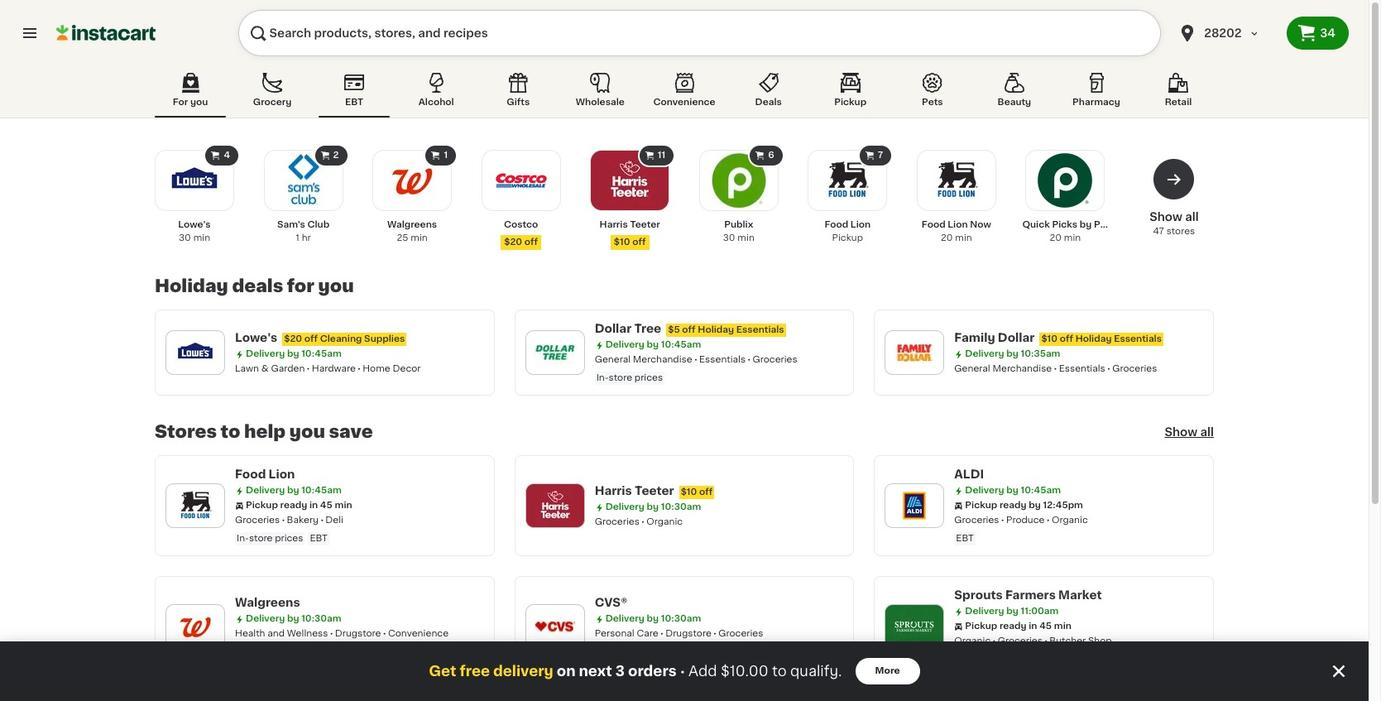 Task type: describe. For each thing, give the bounding box(es) containing it.
aldi
[[955, 469, 985, 480]]

lion for food lion now 20 min
[[948, 220, 968, 229]]

get free delivery on next 3 orders • add $10.00 to qualify.
[[429, 665, 843, 678]]

groceries bakery deli
[[235, 516, 344, 525]]

grocery
[[253, 98, 292, 107]]

beauty
[[998, 98, 1032, 107]]

by for harris teeter logo
[[647, 503, 659, 512]]

show for show all
[[1165, 426, 1198, 438]]

lowe's $20 off cleaning supplies
[[235, 332, 405, 344]]

1 vertical spatial harris teeter $10 off
[[595, 485, 713, 497]]

1 28202 button from the left
[[1168, 10, 1288, 56]]

in-store prices
[[597, 373, 663, 383]]

family
[[955, 332, 996, 344]]

sprouts farmers market
[[955, 590, 1103, 601]]

for
[[173, 98, 188, 107]]

3
[[616, 665, 625, 678]]

min inside "quick picks by publix 20 min"
[[1065, 233, 1081, 243]]

Search field
[[238, 10, 1162, 56]]

food lion now 20 min
[[922, 220, 992, 243]]

retail
[[1166, 98, 1193, 107]]

show for show all 47 stores
[[1150, 211, 1183, 223]]

stores to help you save
[[155, 423, 373, 440]]

produce
[[1007, 516, 1045, 525]]

food for food lion pickup
[[825, 220, 849, 229]]

tree
[[635, 323, 662, 334]]

gifts button
[[483, 70, 554, 118]]

retail button
[[1143, 70, 1215, 118]]

essentials inside family dollar $10 off holiday essentials
[[1115, 334, 1162, 344]]

to inside the get free delivery on next 3 orders • add $10.00 to qualify.
[[772, 665, 787, 678]]

sam's
[[277, 220, 305, 229]]

harris inside harris teeter $10 off
[[600, 220, 628, 229]]

you inside button
[[190, 98, 208, 107]]

in- right the dollar tree logo
[[597, 373, 609, 383]]

quick picks by publix image
[[1038, 152, 1094, 209]]

food lion now image
[[929, 152, 985, 209]]

grocery button
[[237, 70, 308, 118]]

7
[[878, 151, 884, 160]]

garden
[[271, 364, 305, 373]]

food for food lion
[[235, 469, 266, 480]]

lawn & garden hardware home decor
[[235, 364, 421, 373]]

lowe's for lowe's $20 off cleaning supplies
[[235, 332, 278, 344]]

publix 30 min
[[723, 220, 755, 243]]

personal care drugstore groceries
[[595, 629, 764, 638]]

publix inside the publix 30 min
[[725, 220, 754, 229]]

add
[[689, 665, 718, 678]]

merchandise for family dollar
[[993, 364, 1053, 373]]

0 horizontal spatial ebt
[[310, 534, 328, 543]]

walgreens 25 min
[[388, 220, 437, 243]]

show all
[[1165, 426, 1215, 438]]

wholesale button
[[565, 70, 636, 118]]

market
[[1059, 590, 1103, 601]]

delivery for the sprouts farmers market logo
[[966, 607, 1005, 616]]

min inside the publix 30 min
[[738, 233, 755, 243]]

instacart image
[[56, 23, 156, 43]]

off inside family dollar $10 off holiday essentials
[[1060, 334, 1074, 344]]

0 vertical spatial 1
[[444, 151, 448, 160]]

34
[[1321, 27, 1336, 39]]

in- down health and wellness drugstore convenience on the bottom of page
[[331, 647, 344, 657]]

delivery by 10:45am for pickup ready in 45 min
[[246, 486, 342, 495]]

wellness
[[287, 629, 328, 638]]

2 horizontal spatial ebt
[[957, 534, 974, 543]]

delivery for 'aldi logo' on the bottom right of page
[[966, 486, 1005, 495]]

pickup button
[[815, 70, 887, 118]]

qualify.
[[791, 665, 843, 678]]

delivery by 10:35am
[[966, 349, 1061, 359]]

hardware
[[312, 364, 356, 373]]

stores
[[155, 423, 217, 440]]

merchandise for dollar tree
[[633, 355, 693, 364]]

dollar tree logo image
[[534, 331, 577, 374]]

shop
[[1089, 637, 1113, 646]]

supplies
[[364, 334, 405, 344]]

0 vertical spatial harris teeter $10 off
[[600, 220, 661, 247]]

1 drugstore from the left
[[335, 629, 381, 638]]

orders
[[628, 665, 677, 678]]

bakery
[[287, 516, 319, 525]]

save
[[329, 423, 373, 440]]

in- down the groceries bakery deli
[[237, 534, 249, 543]]

ready for aldi
[[1000, 501, 1027, 510]]

food for food lion now 20 min
[[922, 220, 946, 229]]

tab panel containing holiday deals for you
[[147, 144, 1223, 677]]

28202
[[1205, 27, 1243, 39]]

gifts
[[507, 98, 530, 107]]

food lion pickup
[[825, 220, 871, 243]]

min inside lowe's 30 min
[[193, 233, 210, 243]]

lion for food lion pickup
[[851, 220, 871, 229]]

fees for walgreens
[[267, 647, 287, 657]]

2
[[333, 151, 339, 160]]

delivery by 10:30am for walgreens
[[246, 614, 342, 623]]

pharmacy button
[[1061, 70, 1133, 118]]

off inside lowe's $20 off cleaning supplies
[[305, 334, 318, 344]]

ready for food lion
[[280, 501, 307, 510]]

food lion image
[[820, 152, 876, 209]]

cleaning
[[320, 334, 362, 344]]

on for cvs®
[[649, 647, 661, 657]]

in- up add
[[691, 647, 703, 657]]

by for the dollar tree logo
[[647, 340, 659, 349]]

walgreens for walgreens
[[235, 597, 300, 609]]

in-store prices ebt
[[237, 534, 328, 543]]

store down the groceries bakery deli
[[249, 534, 273, 543]]

$10+ for walgreens
[[303, 647, 325, 657]]

pickup inside the food lion pickup
[[833, 233, 864, 243]]

health and wellness drugstore convenience
[[235, 629, 449, 638]]

12:45pm
[[1044, 501, 1084, 510]]

teeter inside harris teeter $10 off
[[630, 220, 661, 229]]

10:45am for hardware
[[302, 349, 342, 359]]

by for lowe's logo on the left
[[287, 349, 299, 359]]

health
[[235, 629, 265, 638]]

free
[[460, 665, 490, 678]]

11:00am
[[1021, 607, 1059, 616]]

deals
[[232, 277, 283, 295]]

&
[[261, 364, 269, 373]]

11
[[658, 151, 666, 160]]

lower for walgreens
[[237, 647, 265, 657]]

costco $20 off
[[504, 220, 538, 247]]

wholesale
[[576, 98, 625, 107]]

on for walgreens
[[289, 647, 301, 657]]

store right the dollar tree logo
[[609, 373, 633, 383]]

delivery for harris teeter logo
[[606, 503, 645, 512]]

lion for food lion
[[269, 469, 295, 480]]

off inside costco $20 off
[[525, 238, 538, 247]]

1 inside sam's club 1 hr
[[296, 233, 300, 243]]

$5
[[668, 325, 680, 334]]

prices down health and wellness drugstore convenience on the bottom of page
[[369, 647, 398, 657]]

get
[[429, 665, 457, 678]]

prices down the groceries bakery deli
[[275, 534, 303, 543]]

lower fees on $10+ in-store prices for walgreens
[[237, 647, 398, 657]]

delivery by 10:30am up groceries organic
[[606, 503, 702, 512]]

deli
[[326, 516, 344, 525]]

ebt inside button
[[345, 98, 364, 107]]

by for walgreens logo
[[287, 614, 299, 623]]

ready for sprouts farmers market
[[1000, 622, 1027, 631]]

lowe's for lowe's 30 min
[[178, 220, 211, 229]]

show all 47 stores
[[1150, 211, 1199, 236]]

show all button
[[1165, 424, 1215, 440]]

home
[[363, 364, 391, 373]]

publix image
[[711, 152, 767, 209]]

0 horizontal spatial holiday
[[155, 277, 228, 295]]

holiday for dollar
[[698, 325, 735, 334]]

fees for cvs®
[[627, 647, 647, 657]]

30 for publix 30 min
[[723, 233, 736, 243]]

lower for cvs®
[[597, 647, 625, 657]]

delivery
[[493, 665, 554, 678]]

more button
[[856, 658, 920, 685]]

store down health and wellness drugstore convenience on the bottom of page
[[344, 647, 367, 657]]



Task type: locate. For each thing, give the bounding box(es) containing it.
$10 up the 10:35am
[[1042, 334, 1058, 344]]

2 drugstore from the left
[[666, 629, 712, 638]]

ready up the groceries bakery deli
[[280, 501, 307, 510]]

1 vertical spatial all
[[1201, 426, 1215, 438]]

in up organic groceries butcher shop
[[1029, 622, 1038, 631]]

$10.00
[[721, 665, 769, 678]]

by for the family dollar logo
[[1007, 349, 1019, 359]]

lower down personal
[[597, 647, 625, 657]]

groceries produce organic
[[955, 516, 1089, 525]]

beauty button
[[979, 70, 1051, 118]]

drugstore up treatment tracker modal dialog
[[666, 629, 712, 638]]

delivery by 10:45am down the tree
[[606, 340, 702, 349]]

general for family dollar
[[955, 364, 991, 373]]

on left the next
[[557, 665, 576, 678]]

lowe's image
[[166, 152, 223, 209]]

to right $10.00
[[772, 665, 787, 678]]

0 vertical spatial show
[[1150, 211, 1183, 223]]

1 horizontal spatial general
[[955, 364, 991, 373]]

0 horizontal spatial dollar
[[595, 323, 632, 334]]

delivery by 10:45am up garden on the bottom left
[[246, 349, 342, 359]]

0 horizontal spatial merchandise
[[633, 355, 693, 364]]

by left the 10:35am
[[1007, 349, 1019, 359]]

2 horizontal spatial lion
[[948, 220, 968, 229]]

walgreens image
[[384, 152, 441, 209]]

more
[[876, 667, 901, 676]]

2 28202 button from the left
[[1178, 10, 1278, 56]]

0 vertical spatial $10
[[614, 238, 631, 247]]

by right picks
[[1080, 220, 1092, 229]]

0 vertical spatial $20
[[504, 238, 523, 247]]

lowe's 30 min
[[178, 220, 211, 243]]

1 fees from the left
[[267, 647, 287, 657]]

sam's club image
[[275, 152, 332, 209]]

min down lowe's "image"
[[193, 233, 210, 243]]

ebt button
[[319, 70, 390, 118]]

food down stores to help you save
[[235, 469, 266, 480]]

delivery by 10:45am up the groceries bakery deli
[[246, 486, 342, 495]]

0 horizontal spatial 45
[[320, 501, 333, 510]]

1 horizontal spatial food
[[825, 220, 849, 229]]

1 horizontal spatial $10
[[681, 488, 697, 497]]

general merchandise essentials groceries for dollar tree
[[595, 355, 798, 364]]

0 vertical spatial convenience
[[654, 98, 716, 107]]

prices
[[635, 373, 663, 383], [275, 534, 303, 543], [369, 647, 398, 657], [729, 647, 758, 657]]

dollar up delivery by 10:35am
[[998, 332, 1035, 344]]

holiday inside the dollar tree $5 off holiday essentials
[[698, 325, 735, 334]]

walgreens logo image
[[174, 605, 217, 648]]

delivery by 10:30am up care
[[606, 614, 702, 623]]

fees
[[267, 647, 287, 657], [627, 647, 647, 657]]

10:30am up personal care drugstore groceries
[[661, 614, 702, 623]]

pharmacy
[[1073, 98, 1121, 107]]

1 vertical spatial in
[[1029, 622, 1038, 631]]

$20 for costco
[[504, 238, 523, 247]]

1 horizontal spatial fees
[[627, 647, 647, 657]]

sprouts
[[955, 590, 1003, 601]]

None search field
[[238, 10, 1162, 56]]

10:45am for essentials
[[661, 340, 702, 349]]

1 vertical spatial walgreens
[[235, 597, 300, 609]]

30 inside lowe's 30 min
[[179, 233, 191, 243]]

1 horizontal spatial convenience
[[654, 98, 716, 107]]

harris teeter $10 off up groceries organic
[[595, 485, 713, 497]]

delivery by 10:45am for hardware
[[246, 349, 342, 359]]

off
[[525, 238, 538, 247], [633, 238, 646, 247], [683, 325, 696, 334], [305, 334, 318, 344], [1060, 334, 1074, 344], [700, 488, 713, 497]]

lower fees on $10+ in-store prices for cvs®
[[597, 647, 758, 657]]

pickup down aldi
[[966, 501, 998, 510]]

general up "in-store prices"
[[595, 355, 631, 364]]

merchandise
[[633, 355, 693, 364], [993, 364, 1053, 373]]

decor
[[393, 364, 421, 373]]

delivery down the tree
[[606, 340, 645, 349]]

food lion
[[235, 469, 295, 480]]

drugstore
[[335, 629, 381, 638], [666, 629, 712, 638]]

you for holiday deals for you
[[318, 277, 354, 295]]

you
[[190, 98, 208, 107], [318, 277, 354, 295], [290, 423, 325, 440]]

0 horizontal spatial organic
[[647, 517, 683, 527]]

pickup ready in 45 min for lion
[[246, 501, 352, 510]]

pickup down sprouts
[[966, 622, 998, 631]]

pickup inside button
[[835, 98, 867, 107]]

delivery up personal
[[606, 614, 645, 623]]

pickup ready in 45 min
[[246, 501, 352, 510], [966, 622, 1072, 631]]

2 horizontal spatial holiday
[[1076, 334, 1112, 344]]

min inside walgreens 25 min
[[411, 233, 428, 243]]

convenience button
[[647, 70, 723, 118]]

2 publix from the left
[[1094, 220, 1124, 229]]

2 horizontal spatial $10
[[1042, 334, 1058, 344]]

off inside the dollar tree $5 off holiday essentials
[[683, 325, 696, 334]]

lion inside food lion now 20 min
[[948, 220, 968, 229]]

0 horizontal spatial 1
[[296, 233, 300, 243]]

general merchandise essentials groceries for family dollar
[[955, 364, 1158, 373]]

by for cvs® logo
[[647, 614, 659, 623]]

10:45am for pickup ready by 12:45pm
[[1021, 486, 1061, 495]]

prices down the tree
[[635, 373, 663, 383]]

0 horizontal spatial in
[[310, 501, 318, 510]]

10:45am down $5
[[661, 340, 702, 349]]

lowe's up &
[[235, 332, 278, 344]]

0 horizontal spatial publix
[[725, 220, 754, 229]]

in for lion
[[310, 501, 318, 510]]

prices up $10.00
[[729, 647, 758, 657]]

2 fees from the left
[[627, 647, 647, 657]]

0 horizontal spatial food
[[235, 469, 266, 480]]

delivery for the dollar tree logo
[[606, 340, 645, 349]]

25
[[397, 233, 409, 243]]

publix down the publix image
[[725, 220, 754, 229]]

min inside food lion now 20 min
[[956, 233, 973, 243]]

teeter
[[630, 220, 661, 229], [635, 485, 675, 497]]

min right "25"
[[411, 233, 428, 243]]

0 horizontal spatial lower
[[237, 647, 265, 657]]

in
[[310, 501, 318, 510], [1029, 622, 1038, 631]]

$20 inside lowe's $20 off cleaning supplies
[[284, 334, 302, 344]]

delivery for lowe's logo on the left
[[246, 349, 285, 359]]

0 horizontal spatial fees
[[267, 647, 287, 657]]

for you
[[173, 98, 208, 107]]

0 horizontal spatial 30
[[179, 233, 191, 243]]

1 $10+ from the left
[[303, 647, 325, 657]]

$10 inside family dollar $10 off holiday essentials
[[1042, 334, 1058, 344]]

10:45am up pickup ready by 12:45pm
[[1021, 486, 1061, 495]]

0 horizontal spatial $10+
[[303, 647, 325, 657]]

1 horizontal spatial general merchandise essentials groceries
[[955, 364, 1158, 373]]

1 horizontal spatial organic
[[955, 637, 991, 646]]

by up wellness
[[287, 614, 299, 623]]

walgreens for walgreens 25 min
[[388, 220, 437, 229]]

food left "now"
[[922, 220, 946, 229]]

1 vertical spatial 1
[[296, 233, 300, 243]]

30 for lowe's 30 min
[[179, 233, 191, 243]]

cvs® logo image
[[534, 605, 577, 648]]

min down "now"
[[956, 233, 973, 243]]

organic groceries butcher shop
[[955, 637, 1113, 646]]

shop categories tab list
[[155, 70, 1215, 118]]

$10 down harris teeter image
[[614, 238, 631, 247]]

0 vertical spatial all
[[1186, 211, 1199, 223]]

1 horizontal spatial 1
[[444, 151, 448, 160]]

publix right picks
[[1094, 220, 1124, 229]]

sprouts farmers market logo image
[[894, 605, 937, 648]]

essentials inside the dollar tree $5 off holiday essentials
[[737, 325, 785, 334]]

fees down "and"
[[267, 647, 287, 657]]

care
[[637, 629, 659, 638]]

deals button
[[733, 70, 805, 118]]

on inside the get free delivery on next 3 orders • add $10.00 to qualify.
[[557, 665, 576, 678]]

1 vertical spatial $10
[[1042, 334, 1058, 344]]

by up produce
[[1029, 501, 1041, 510]]

delivery for cvs® logo
[[606, 614, 645, 623]]

food
[[825, 220, 849, 229], [922, 220, 946, 229], [235, 469, 266, 480]]

delivery by 10:45am
[[606, 340, 702, 349], [246, 349, 342, 359], [246, 486, 342, 495], [966, 486, 1061, 495]]

delivery for walgreens logo
[[246, 614, 285, 623]]

0 vertical spatial lowe's
[[178, 220, 211, 229]]

delivery up groceries organic
[[606, 503, 645, 512]]

lowe's logo image
[[174, 331, 217, 374]]

0 horizontal spatial drugstore
[[335, 629, 381, 638]]

dollar tree $5 off holiday essentials
[[595, 323, 785, 334]]

0 horizontal spatial lower fees on $10+ in-store prices
[[237, 647, 398, 657]]

1 horizontal spatial merchandise
[[993, 364, 1053, 373]]

30 inside the publix 30 min
[[723, 233, 736, 243]]

by for food lion logo
[[287, 486, 299, 495]]

1 vertical spatial pickup ready in 45 min
[[966, 622, 1072, 631]]

30 down lowe's "image"
[[179, 233, 191, 243]]

10:45am up the deli
[[302, 486, 342, 495]]

pickup for food lion
[[246, 501, 278, 510]]

min down picks
[[1065, 233, 1081, 243]]

walgreens up "and"
[[235, 597, 300, 609]]

1 vertical spatial 45
[[1040, 622, 1052, 631]]

10:30am for cvs®
[[661, 614, 702, 623]]

harris teeter $10 off down harris teeter image
[[600, 220, 661, 247]]

45 for farmers
[[1040, 622, 1052, 631]]

delivery
[[606, 340, 645, 349], [246, 349, 285, 359], [966, 349, 1005, 359], [246, 486, 285, 495], [966, 486, 1005, 495], [606, 503, 645, 512], [966, 607, 1005, 616], [246, 614, 285, 623], [606, 614, 645, 623]]

lower fees on $10+ in-store prices down personal care drugstore groceries
[[597, 647, 758, 657]]

by for the sprouts farmers market logo
[[1007, 607, 1019, 616]]

0 vertical spatial 45
[[320, 501, 333, 510]]

$10+ down personal care drugstore groceries
[[663, 647, 684, 657]]

1 horizontal spatial lowe's
[[235, 332, 278, 344]]

now
[[971, 220, 992, 229]]

30 down the publix image
[[723, 233, 736, 243]]

delivery by 10:30am
[[606, 503, 702, 512], [246, 614, 342, 623], [606, 614, 702, 623]]

delivery by 10:30am up wellness
[[246, 614, 342, 623]]

1 horizontal spatial 45
[[1040, 622, 1052, 631]]

1 horizontal spatial dollar
[[998, 332, 1035, 344]]

45 up the deli
[[320, 501, 333, 510]]

show inside show all 47 stores
[[1150, 211, 1183, 223]]

1 vertical spatial $20
[[284, 334, 302, 344]]

pickup for sprouts farmers market
[[966, 622, 998, 631]]

0 horizontal spatial 20
[[941, 233, 953, 243]]

picks
[[1053, 220, 1078, 229]]

delivery by 10:45am for pickup ready by 12:45pm
[[966, 486, 1061, 495]]

1 right walgreens image
[[444, 151, 448, 160]]

10:35am
[[1021, 349, 1061, 359]]

1 horizontal spatial $20
[[504, 238, 523, 247]]

convenience up "11"
[[654, 98, 716, 107]]

all inside popup button
[[1201, 426, 1215, 438]]

sam's club 1 hr
[[277, 220, 330, 243]]

10:30am up groceries organic
[[661, 503, 702, 512]]

holiday deals for you
[[155, 277, 354, 295]]

0 horizontal spatial general
[[595, 355, 631, 364]]

ebt down the deli
[[310, 534, 328, 543]]

2 20 from the left
[[1050, 233, 1062, 243]]

pickup up the groceries bakery deli
[[246, 501, 278, 510]]

2 30 from the left
[[723, 233, 736, 243]]

min up the deli
[[335, 501, 352, 510]]

harris teeter $10 off
[[600, 220, 661, 247], [595, 485, 713, 497]]

aldi logo image
[[894, 484, 937, 527]]

stores
[[1167, 227, 1196, 236]]

1 vertical spatial show
[[1165, 426, 1198, 438]]

harris teeter image
[[602, 152, 658, 209]]

convenience
[[654, 98, 716, 107], [388, 629, 449, 638]]

1 vertical spatial you
[[318, 277, 354, 295]]

by inside "quick picks by publix 20 min"
[[1080, 220, 1092, 229]]

for
[[287, 277, 315, 295]]

$20 inside costco $20 off
[[504, 238, 523, 247]]

1 vertical spatial teeter
[[635, 485, 675, 497]]

47
[[1154, 227, 1165, 236]]

by for 'aldi logo' on the bottom right of page
[[1007, 486, 1019, 495]]

costco image
[[493, 152, 549, 209]]

delivery by 10:45am up pickup ready by 12:45pm
[[966, 486, 1061, 495]]

pets
[[922, 98, 944, 107]]

1 horizontal spatial holiday
[[698, 325, 735, 334]]

2 horizontal spatial organic
[[1052, 516, 1089, 525]]

you right 'for'
[[190, 98, 208, 107]]

lion down the help
[[269, 469, 295, 480]]

20 inside food lion now 20 min
[[941, 233, 953, 243]]

convenience inside button
[[654, 98, 716, 107]]

0 horizontal spatial lowe's
[[178, 220, 211, 229]]

lowe's down lowe's "image"
[[178, 220, 211, 229]]

drugstore right wellness
[[335, 629, 381, 638]]

delivery down family
[[966, 349, 1005, 359]]

all for show all
[[1201, 426, 1215, 438]]

you right the help
[[290, 423, 325, 440]]

pickup ready in 45 min for farmers
[[966, 622, 1072, 631]]

0 horizontal spatial $10
[[614, 238, 631, 247]]

publix inside "quick picks by publix 20 min"
[[1094, 220, 1124, 229]]

20 down food lion now image
[[941, 233, 953, 243]]

1 horizontal spatial lion
[[851, 220, 871, 229]]

0 horizontal spatial walgreens
[[235, 597, 300, 609]]

0 vertical spatial walgreens
[[388, 220, 437, 229]]

all
[[1186, 211, 1199, 223], [1201, 426, 1215, 438]]

1 horizontal spatial ebt
[[345, 98, 364, 107]]

0 horizontal spatial convenience
[[388, 629, 449, 638]]

hr
[[302, 233, 311, 243]]

2 horizontal spatial on
[[649, 647, 661, 657]]

0 vertical spatial pickup ready in 45 min
[[246, 501, 352, 510]]

1 vertical spatial convenience
[[388, 629, 449, 638]]

1 horizontal spatial publix
[[1094, 220, 1124, 229]]

0 vertical spatial you
[[190, 98, 208, 107]]

45 for lion
[[320, 501, 333, 510]]

1 horizontal spatial to
[[772, 665, 787, 678]]

2 lower fees on $10+ in-store prices from the left
[[597, 647, 758, 657]]

pickup ready in 45 min down the delivery by 11:00am
[[966, 622, 1072, 631]]

6
[[769, 151, 775, 160]]

1 20 from the left
[[941, 233, 953, 243]]

by up groceries organic
[[647, 503, 659, 512]]

to inside tab panel
[[221, 423, 240, 440]]

by down sprouts farmers market
[[1007, 607, 1019, 616]]

lowe's
[[178, 220, 211, 229], [235, 332, 278, 344]]

1 vertical spatial to
[[772, 665, 787, 678]]

food inside food lion now 20 min
[[922, 220, 946, 229]]

20
[[941, 233, 953, 243], [1050, 233, 1062, 243]]

you right for
[[318, 277, 354, 295]]

quick
[[1023, 220, 1050, 229]]

$10 for family dollar
[[1042, 334, 1058, 344]]

lower fees on $10+ in-store prices
[[237, 647, 398, 657], [597, 647, 758, 657]]

•
[[680, 665, 686, 678]]

in for farmers
[[1029, 622, 1038, 631]]

all for show all 47 stores
[[1186, 211, 1199, 223]]

by up pickup ready by 12:45pm
[[1007, 486, 1019, 495]]

2 $10+ from the left
[[663, 647, 684, 657]]

lion down food lion image
[[851, 220, 871, 229]]

costco
[[504, 220, 538, 229]]

alcohol button
[[401, 70, 472, 118]]

you for stores to help you save
[[290, 423, 325, 440]]

walgreens
[[388, 220, 437, 229], [235, 597, 300, 609]]

lion inside the food lion pickup
[[851, 220, 871, 229]]

$20 up garden on the bottom left
[[284, 334, 302, 344]]

4
[[224, 151, 230, 160]]

1 horizontal spatial $10+
[[663, 647, 684, 657]]

2 horizontal spatial food
[[922, 220, 946, 229]]

20 inside "quick picks by publix 20 min"
[[1050, 233, 1062, 243]]

delivery by 10:30am for cvs®
[[606, 614, 702, 623]]

0 horizontal spatial all
[[1186, 211, 1199, 223]]

club
[[308, 220, 330, 229]]

show
[[1150, 211, 1183, 223], [1165, 426, 1198, 438]]

1 horizontal spatial lower
[[597, 647, 625, 657]]

pickup down food lion image
[[833, 233, 864, 243]]

0 horizontal spatial general merchandise essentials groceries
[[595, 355, 798, 364]]

general down family
[[955, 364, 991, 373]]

general
[[595, 355, 631, 364], [955, 364, 991, 373]]

delivery for the family dollar logo
[[966, 349, 1005, 359]]

10:45am
[[661, 340, 702, 349], [302, 349, 342, 359], [302, 486, 342, 495], [1021, 486, 1061, 495]]

$10+ for cvs®
[[663, 647, 684, 657]]

treatment tracker modal dialog
[[0, 642, 1369, 701]]

next
[[579, 665, 613, 678]]

$20 down costco
[[504, 238, 523, 247]]

1 30 from the left
[[179, 233, 191, 243]]

holiday for family
[[1076, 334, 1112, 344]]

personal
[[595, 629, 635, 638]]

dollar
[[595, 323, 632, 334], [998, 332, 1035, 344]]

1 horizontal spatial all
[[1201, 426, 1215, 438]]

10:45am down lowe's $20 off cleaning supplies
[[302, 349, 342, 359]]

min up butcher
[[1055, 622, 1072, 631]]

delivery down sprouts
[[966, 607, 1005, 616]]

1 horizontal spatial walgreens
[[388, 220, 437, 229]]

2 vertical spatial you
[[290, 423, 325, 440]]

general for dollar tree
[[595, 355, 631, 364]]

$20 for lowe's
[[284, 334, 302, 344]]

pickup ready by 12:45pm
[[966, 501, 1084, 510]]

1 vertical spatial lowe's
[[235, 332, 278, 344]]

1 horizontal spatial drugstore
[[666, 629, 712, 638]]

publix
[[725, 220, 754, 229], [1094, 220, 1124, 229]]

0 horizontal spatial lion
[[269, 469, 295, 480]]

1 publix from the left
[[725, 220, 754, 229]]

0 vertical spatial in
[[310, 501, 318, 510]]

and
[[268, 629, 285, 638]]

help
[[244, 423, 286, 440]]

to
[[221, 423, 240, 440], [772, 665, 787, 678]]

pickup up food lion image
[[835, 98, 867, 107]]

harris teeter logo image
[[534, 484, 577, 527]]

0 horizontal spatial on
[[289, 647, 301, 657]]

1 horizontal spatial in
[[1029, 622, 1038, 631]]

cvs®
[[595, 597, 628, 609]]

1 horizontal spatial 20
[[1050, 233, 1062, 243]]

walgreens up "25"
[[388, 220, 437, 229]]

1 horizontal spatial pickup ready in 45 min
[[966, 622, 1072, 631]]

1 horizontal spatial on
[[557, 665, 576, 678]]

1 vertical spatial harris
[[595, 485, 632, 497]]

by up garden on the bottom left
[[287, 349, 299, 359]]

delivery down food lion
[[246, 486, 285, 495]]

ready down the delivery by 11:00am
[[1000, 622, 1027, 631]]

0 horizontal spatial to
[[221, 423, 240, 440]]

delivery for food lion logo
[[246, 486, 285, 495]]

harris up groceries organic
[[595, 485, 632, 497]]

ebt left alcohol
[[345, 98, 364, 107]]

2 lower from the left
[[597, 647, 625, 657]]

in-
[[597, 373, 609, 383], [237, 534, 249, 543], [331, 647, 344, 657], [691, 647, 703, 657]]

food inside the food lion pickup
[[825, 220, 849, 229]]

alcohol
[[419, 98, 454, 107]]

0 horizontal spatial $20
[[284, 334, 302, 344]]

show inside popup button
[[1165, 426, 1198, 438]]

$10+
[[303, 647, 325, 657], [663, 647, 684, 657]]

10:30am for walgreens
[[302, 614, 342, 623]]

holiday inside family dollar $10 off holiday essentials
[[1076, 334, 1112, 344]]

1 horizontal spatial lower fees on $10+ in-store prices
[[597, 647, 758, 657]]

store
[[609, 373, 633, 383], [249, 534, 273, 543], [344, 647, 367, 657], [703, 647, 727, 657]]

0 vertical spatial teeter
[[630, 220, 661, 229]]

10:45am for pickup ready in 45 min
[[302, 486, 342, 495]]

lower down health
[[237, 647, 265, 657]]

0 horizontal spatial pickup ready in 45 min
[[246, 501, 352, 510]]

delivery by 11:00am
[[966, 607, 1059, 616]]

food down food lion image
[[825, 220, 849, 229]]

min
[[193, 233, 210, 243], [411, 233, 428, 243], [738, 233, 755, 243], [956, 233, 973, 243], [1065, 233, 1081, 243], [335, 501, 352, 510], [1055, 622, 1072, 631]]

lion
[[851, 220, 871, 229], [948, 220, 968, 229], [269, 469, 295, 480]]

0 vertical spatial harris
[[600, 220, 628, 229]]

ready up groceries produce organic
[[1000, 501, 1027, 510]]

pets button
[[897, 70, 969, 118]]

by down the tree
[[647, 340, 659, 349]]

general merchandise essentials groceries down the 10:35am
[[955, 364, 1158, 373]]

delivery by 10:45am for essentials
[[606, 340, 702, 349]]

delivery down aldi
[[966, 486, 1005, 495]]

food lion logo image
[[174, 484, 217, 527]]

$10 for harris teeter
[[681, 488, 697, 497]]

family dollar logo image
[[894, 331, 937, 374]]

store up add
[[703, 647, 727, 657]]

groceries organic
[[595, 517, 683, 527]]

quick picks by publix 20 min
[[1023, 220, 1124, 243]]

convenience up get
[[388, 629, 449, 638]]

all inside show all 47 stores
[[1186, 211, 1199, 223]]

0 vertical spatial to
[[221, 423, 240, 440]]

lower fees on $10+ in-store prices down wellness
[[237, 647, 398, 657]]

harris down harris teeter image
[[600, 220, 628, 229]]

pickup
[[835, 98, 867, 107], [833, 233, 864, 243], [246, 501, 278, 510], [966, 501, 998, 510], [966, 622, 998, 631]]

tab panel
[[147, 144, 1223, 677]]

2 vertical spatial $10
[[681, 488, 697, 497]]

pickup for aldi
[[966, 501, 998, 510]]

1 horizontal spatial 30
[[723, 233, 736, 243]]

$10+ down wellness
[[303, 647, 325, 657]]

delivery up "and"
[[246, 614, 285, 623]]

1 lower fees on $10+ in-store prices from the left
[[237, 647, 398, 657]]

on down wellness
[[289, 647, 301, 657]]

1 lower from the left
[[237, 647, 265, 657]]

lawn
[[235, 364, 259, 373]]



Task type: vqa. For each thing, say whether or not it's contained in the screenshot.


